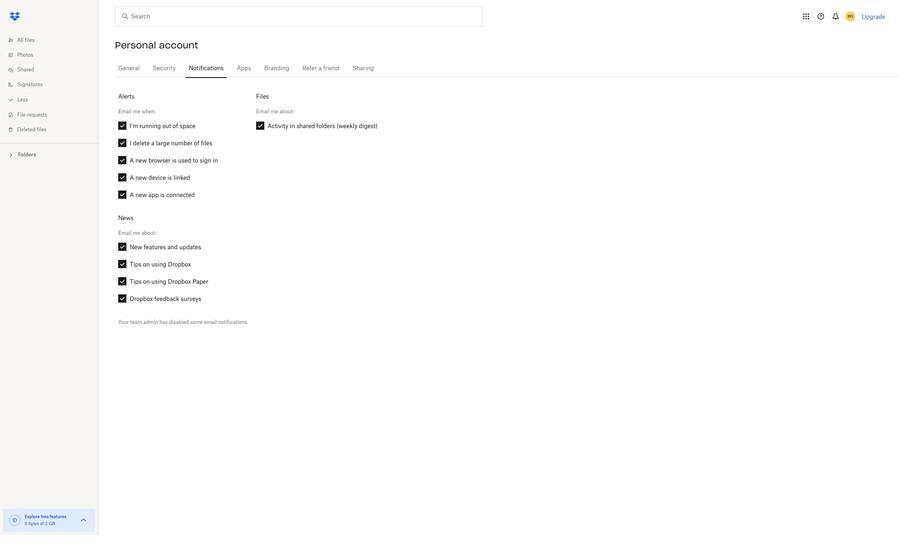 Task type: vqa. For each thing, say whether or not it's contained in the screenshot.
Canceled
no



Task type: locate. For each thing, give the bounding box(es) containing it.
list containing all files
[[0, 28, 99, 143]]

0 vertical spatial tips
[[130, 261, 142, 268]]

on
[[143, 261, 150, 268], [143, 278, 150, 285]]

tab list
[[115, 58, 899, 78]]

device
[[149, 174, 166, 181]]

deleted files
[[17, 127, 46, 132]]

free
[[41, 514, 49, 519]]

about for files
[[280, 109, 293, 115]]

dropbox for tips on using dropbox
[[168, 261, 191, 268]]

dropbox for tips on using dropbox paper
[[168, 278, 191, 285]]

using down 'tips on using dropbox'
[[151, 278, 166, 285]]

3 new from the top
[[136, 191, 147, 198]]

feedback
[[154, 295, 179, 302]]

folders
[[317, 122, 335, 129]]

1 vertical spatial on
[[143, 278, 150, 285]]

of
[[173, 122, 178, 129], [194, 139, 200, 146], [40, 522, 44, 526]]

deleted files link
[[7, 122, 99, 137]]

i'm
[[130, 122, 138, 129]]

tips on using dropbox paper
[[130, 278, 208, 285]]

: for alerts
[[154, 109, 156, 115]]

0 vertical spatial files
[[25, 38, 35, 43]]

photos link
[[7, 48, 99, 62]]

email me when :
[[118, 109, 156, 115]]

1 vertical spatial a
[[130, 174, 134, 181]]

1 vertical spatial in
[[213, 157, 218, 164]]

using down new features and updates
[[151, 261, 166, 268]]

email
[[118, 109, 132, 115], [256, 109, 270, 115], [118, 230, 132, 236]]

0 horizontal spatial of
[[40, 522, 44, 526]]

2
[[45, 522, 48, 526]]

tips down new
[[130, 261, 142, 268]]

email me about :
[[256, 109, 295, 115], [118, 230, 157, 236]]

1 horizontal spatial in
[[290, 122, 295, 129]]

0 horizontal spatial files
[[25, 38, 35, 43]]

linked
[[174, 174, 190, 181]]

2 new from the top
[[136, 174, 147, 181]]

1 using from the top
[[151, 261, 166, 268]]

0 vertical spatial on
[[143, 261, 150, 268]]

: up new features and updates
[[155, 230, 157, 236]]

in left the shared at the top of the page
[[290, 122, 295, 129]]

shared link
[[7, 62, 99, 77]]

files inside alerts group
[[201, 139, 212, 146]]

: for news
[[155, 230, 157, 236]]

0 vertical spatial a
[[319, 66, 322, 71]]

explore
[[25, 514, 40, 519]]

1 horizontal spatial of
[[173, 122, 178, 129]]

photos
[[17, 53, 33, 58]]

0 vertical spatial is
[[172, 157, 177, 164]]

1 vertical spatial features
[[50, 514, 66, 519]]

your team admin has disabled some email notifications.
[[118, 319, 248, 325]]

sharing
[[353, 66, 374, 71]]

files inside "link"
[[25, 38, 35, 43]]

email down files
[[256, 109, 270, 115]]

1 vertical spatial new
[[136, 174, 147, 181]]

2 vertical spatial of
[[40, 522, 44, 526]]

personal account
[[115, 39, 198, 51]]

0 horizontal spatial in
[[213, 157, 218, 164]]

1 vertical spatial files
[[37, 127, 46, 132]]

new left the app
[[136, 191, 147, 198]]

new down delete
[[136, 157, 147, 164]]

:
[[154, 109, 156, 115], [293, 109, 295, 115], [155, 230, 157, 236]]

2 vertical spatial is
[[160, 191, 165, 198]]

1 vertical spatial of
[[194, 139, 200, 146]]

0 vertical spatial in
[[290, 122, 295, 129]]

and
[[168, 244, 178, 251]]

new left device
[[136, 174, 147, 181]]

running
[[140, 122, 161, 129]]

2 vertical spatial a
[[130, 191, 134, 198]]

: up the activity in shared folders (weekly digest)
[[293, 109, 295, 115]]

some
[[190, 319, 203, 325]]

files
[[25, 38, 35, 43], [37, 127, 46, 132], [201, 139, 212, 146]]

general tab
[[115, 59, 143, 78]]

2 using from the top
[[151, 278, 166, 285]]

2 tips from the top
[[130, 278, 142, 285]]

branding
[[264, 66, 289, 71]]

1 horizontal spatial files
[[37, 127, 46, 132]]

new
[[136, 157, 147, 164], [136, 174, 147, 181], [136, 191, 147, 198]]

less image
[[7, 96, 15, 104]]

file requests
[[17, 113, 47, 117]]

2 horizontal spatial files
[[201, 139, 212, 146]]

email me about : for files
[[256, 109, 295, 115]]

1 horizontal spatial about
[[280, 109, 293, 115]]

files for all files
[[25, 38, 35, 43]]

features up gb
[[50, 514, 66, 519]]

using for tips on using dropbox paper
[[151, 278, 166, 285]]

of right out
[[173, 122, 178, 129]]

me up new
[[133, 230, 140, 236]]

dropbox down and
[[168, 261, 191, 268]]

out
[[162, 122, 171, 129]]

0 vertical spatial new
[[136, 157, 147, 164]]

: up "running"
[[154, 109, 156, 115]]

is for device
[[168, 174, 172, 181]]

email me about : up new
[[118, 230, 157, 236]]

2 vertical spatial files
[[201, 139, 212, 146]]

file
[[17, 113, 26, 117]]

a for a new device is linked
[[130, 174, 134, 181]]

about up new
[[142, 230, 155, 236]]

1 vertical spatial email me about :
[[118, 230, 157, 236]]

1 horizontal spatial features
[[144, 244, 166, 251]]

0
[[25, 522, 27, 526]]

email down news
[[118, 230, 132, 236]]

features inside explore free features 0 bytes of 2 gb
[[50, 514, 66, 519]]

me
[[133, 109, 140, 115], [271, 109, 278, 115], [133, 230, 140, 236]]

all files link
[[7, 33, 99, 48]]

personal
[[115, 39, 156, 51]]

1 on from the top
[[143, 261, 150, 268]]

2 horizontal spatial of
[[194, 139, 200, 146]]

news
[[118, 214, 134, 221]]

list
[[0, 28, 99, 143]]

0 horizontal spatial a
[[151, 139, 155, 146]]

is left linked
[[168, 174, 172, 181]]

on down 'tips on using dropbox'
[[143, 278, 150, 285]]

a left large
[[151, 139, 155, 146]]

dropbox up team
[[130, 295, 153, 302]]

me up 'activity'
[[271, 109, 278, 115]]

3 a from the top
[[130, 191, 134, 198]]

alerts group
[[115, 121, 246, 208]]

security tab
[[150, 59, 179, 78]]

new for device
[[136, 174, 147, 181]]

1 vertical spatial about
[[142, 230, 155, 236]]

folders
[[18, 152, 36, 158]]

a down i
[[130, 157, 134, 164]]

1 horizontal spatial email me about :
[[256, 109, 295, 115]]

email for alerts
[[118, 109, 132, 115]]

1 vertical spatial using
[[151, 278, 166, 285]]

dropbox
[[168, 261, 191, 268], [168, 278, 191, 285], [130, 295, 153, 302]]

new features and updates
[[130, 244, 201, 251]]

0 vertical spatial using
[[151, 261, 166, 268]]

1 new from the top
[[136, 157, 147, 164]]

1 vertical spatial dropbox
[[168, 278, 191, 285]]

0 vertical spatial features
[[144, 244, 166, 251]]

of right 'number' at the top of the page
[[194, 139, 200, 146]]

using for tips on using dropbox
[[151, 261, 166, 268]]

files up sign on the left top of the page
[[201, 139, 212, 146]]

is for browser
[[172, 157, 177, 164]]

all
[[17, 38, 24, 43]]

email down the 'alerts' on the left top of the page
[[118, 109, 132, 115]]

2 vertical spatial new
[[136, 191, 147, 198]]

a left the app
[[130, 191, 134, 198]]

space
[[180, 122, 196, 129]]

a for a new app is connected
[[130, 191, 134, 198]]

files
[[256, 93, 269, 100]]

1 horizontal spatial a
[[319, 66, 322, 71]]

a left device
[[130, 174, 134, 181]]

team
[[130, 319, 142, 325]]

about
[[280, 109, 293, 115], [142, 230, 155, 236]]

friend
[[323, 66, 339, 71]]

folders button
[[0, 148, 99, 161]]

0 horizontal spatial about
[[142, 230, 155, 236]]

a new device is linked
[[130, 174, 190, 181]]

1 tips from the top
[[130, 261, 142, 268]]

using
[[151, 261, 166, 268], [151, 278, 166, 285]]

a new browser is used to sign in
[[130, 157, 218, 164]]

on down new features and updates
[[143, 261, 150, 268]]

files right "all"
[[25, 38, 35, 43]]

in inside alerts group
[[213, 157, 218, 164]]

tab list containing general
[[115, 58, 899, 78]]

is right the app
[[160, 191, 165, 198]]

0 vertical spatial a
[[130, 157, 134, 164]]

is
[[172, 157, 177, 164], [168, 174, 172, 181], [160, 191, 165, 198]]

email me about : for news
[[118, 230, 157, 236]]

of for a
[[194, 139, 200, 146]]

1 vertical spatial tips
[[130, 278, 142, 285]]

dropbox up surveys
[[168, 278, 191, 285]]

tips down 'tips on using dropbox'
[[130, 278, 142, 285]]

features left and
[[144, 244, 166, 251]]

0 vertical spatial of
[[173, 122, 178, 129]]

is left used
[[172, 157, 177, 164]]

of left 2
[[40, 522, 44, 526]]

2 a from the top
[[130, 174, 134, 181]]

a inside tab
[[319, 66, 322, 71]]

features
[[144, 244, 166, 251], [50, 514, 66, 519]]

email me about : up 'activity'
[[256, 109, 295, 115]]

me for files
[[271, 109, 278, 115]]

1 vertical spatial a
[[151, 139, 155, 146]]

0 horizontal spatial email me about :
[[118, 230, 157, 236]]

me left when
[[133, 109, 140, 115]]

files right deleted
[[37, 127, 46, 132]]

in right sign on the left top of the page
[[213, 157, 218, 164]]

general
[[118, 66, 140, 71]]

notifications.
[[218, 319, 248, 325]]

0 vertical spatial about
[[280, 109, 293, 115]]

about up 'activity'
[[280, 109, 293, 115]]

1 a from the top
[[130, 157, 134, 164]]

a right refer
[[319, 66, 322, 71]]

is for app
[[160, 191, 165, 198]]

2 on from the top
[[143, 278, 150, 285]]

a
[[130, 157, 134, 164], [130, 174, 134, 181], [130, 191, 134, 198]]

of inside explore free features 0 bytes of 2 gb
[[40, 522, 44, 526]]

a inside group
[[151, 139, 155, 146]]

sign
[[200, 157, 211, 164]]

0 vertical spatial email me about :
[[256, 109, 295, 115]]

1 vertical spatial is
[[168, 174, 172, 181]]

security
[[153, 66, 176, 71]]

0 vertical spatial dropbox
[[168, 261, 191, 268]]

0 horizontal spatial features
[[50, 514, 66, 519]]



Task type: describe. For each thing, give the bounding box(es) containing it.
email for files
[[256, 109, 270, 115]]

upgrade link
[[862, 13, 886, 20]]

requests
[[27, 113, 47, 117]]

bn
[[848, 14, 854, 19]]

email
[[204, 319, 217, 325]]

all files
[[17, 38, 35, 43]]

refer a friend
[[303, 66, 339, 71]]

i'm running out of space
[[130, 122, 196, 129]]

when
[[142, 109, 154, 115]]

quota usage element
[[8, 514, 21, 527]]

paper
[[193, 278, 208, 285]]

bn button
[[844, 10, 857, 23]]

a new app is connected
[[130, 191, 195, 198]]

new
[[130, 244, 142, 251]]

refer a friend tab
[[299, 59, 343, 78]]

files for deleted files
[[37, 127, 46, 132]]

connected
[[166, 191, 195, 198]]

tips on using dropbox
[[130, 261, 191, 268]]

2 vertical spatial dropbox
[[130, 295, 153, 302]]

me for news
[[133, 230, 140, 236]]

refer
[[303, 66, 317, 71]]

dropbox feedback surveys
[[130, 295, 201, 302]]

file requests link
[[7, 108, 99, 122]]

delete
[[133, 139, 150, 146]]

disabled
[[169, 319, 189, 325]]

shared
[[297, 122, 315, 129]]

shared
[[17, 67, 34, 72]]

news group
[[115, 243, 246, 312]]

notifications
[[189, 66, 224, 71]]

alerts
[[118, 93, 135, 100]]

apps tab
[[234, 59, 254, 78]]

activity in shared folders (weekly digest)
[[268, 122, 378, 129]]

email for news
[[118, 230, 132, 236]]

new for browser
[[136, 157, 147, 164]]

notifications tab
[[186, 59, 227, 78]]

features inside news group
[[144, 244, 166, 251]]

less
[[17, 97, 28, 102]]

new for app
[[136, 191, 147, 198]]

on for tips on using dropbox paper
[[143, 278, 150, 285]]

apps
[[237, 66, 251, 71]]

your
[[118, 319, 129, 325]]

used
[[178, 157, 191, 164]]

bytes
[[29, 522, 39, 526]]

tips for tips on using dropbox
[[130, 261, 142, 268]]

(weekly
[[337, 122, 358, 129]]

i
[[130, 139, 132, 146]]

account
[[159, 39, 198, 51]]

large
[[156, 139, 170, 146]]

app
[[149, 191, 159, 198]]

: for files
[[293, 109, 295, 115]]

activity
[[268, 122, 289, 129]]

explore free features 0 bytes of 2 gb
[[25, 514, 66, 526]]

upgrade
[[862, 13, 886, 20]]

has
[[160, 319, 168, 325]]

tips for tips on using dropbox paper
[[130, 278, 142, 285]]

to
[[193, 157, 198, 164]]

about for news
[[142, 230, 155, 236]]

digest)
[[359, 122, 378, 129]]

Search text field
[[131, 12, 466, 21]]

a for a new browser is used to sign in
[[130, 157, 134, 164]]

signatures
[[17, 82, 43, 87]]

i delete a large number of files
[[130, 139, 212, 146]]

branding tab
[[261, 59, 293, 78]]

updates
[[179, 244, 201, 251]]

gb
[[49, 522, 55, 526]]

dropbox image
[[7, 8, 23, 25]]

me for alerts
[[133, 109, 140, 115]]

sharing tab
[[349, 59, 377, 78]]

on for tips on using dropbox
[[143, 261, 150, 268]]

surveys
[[181, 295, 201, 302]]

deleted
[[17, 127, 35, 132]]

number
[[171, 139, 193, 146]]

signatures link
[[7, 77, 99, 92]]

browser
[[149, 157, 171, 164]]

of for features
[[40, 522, 44, 526]]

admin
[[143, 319, 158, 325]]



